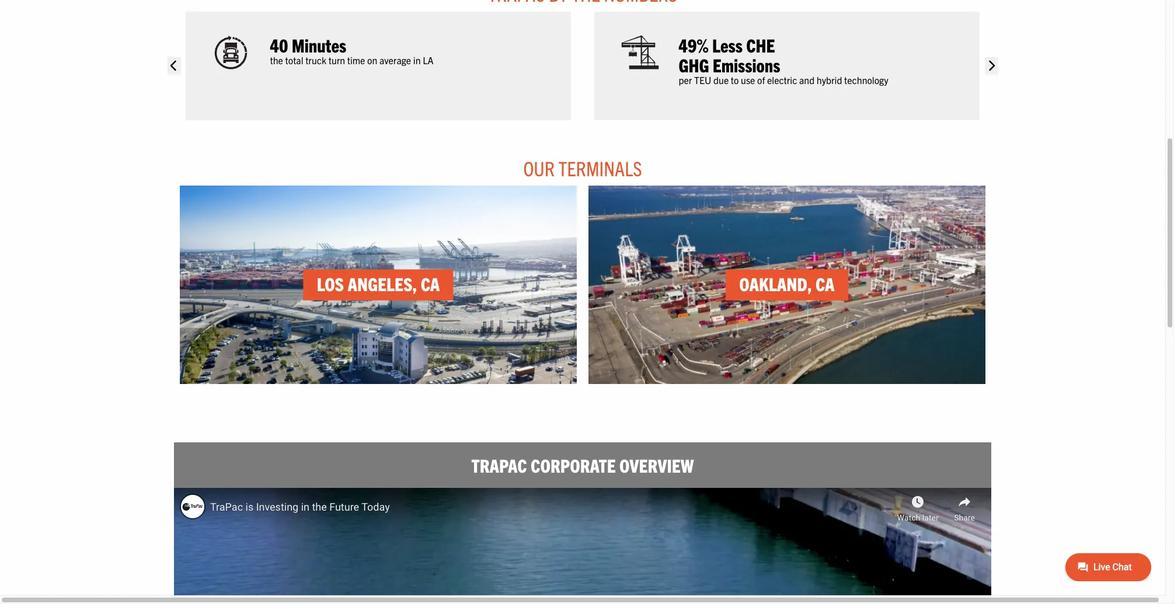 Task type: locate. For each thing, give the bounding box(es) containing it.
la
[[423, 54, 434, 66]]

time
[[348, 54, 366, 66]]

average
[[380, 54, 412, 66]]

of
[[758, 74, 766, 86]]

terminals
[[559, 155, 642, 181]]

on
[[368, 54, 378, 66]]

49% less che ghg emissions per teu due to use of electric and hybrid technology
[[679, 33, 889, 86]]

truck
[[306, 54, 327, 66]]

trapac
[[472, 454, 527, 477]]

trapac corporate overview
[[472, 454, 694, 477]]

hybrid
[[817, 74, 843, 86]]

solid image
[[167, 57, 181, 75]]

and
[[800, 74, 815, 86]]

less
[[713, 33, 743, 56]]

per
[[679, 74, 693, 86]]

turn
[[329, 54, 345, 66]]



Task type: describe. For each thing, give the bounding box(es) containing it.
our
[[523, 155, 555, 181]]

overview
[[620, 454, 694, 477]]

minutes
[[292, 33, 347, 56]]

the
[[270, 54, 283, 66]]

in
[[414, 54, 421, 66]]

ghg
[[679, 53, 709, 76]]

solid image
[[985, 57, 998, 75]]

40
[[270, 33, 288, 56]]

to
[[731, 74, 739, 86]]

teu
[[695, 74, 712, 86]]

our terminals
[[523, 155, 642, 181]]

electric
[[768, 74, 798, 86]]

technology
[[845, 74, 889, 86]]

due
[[714, 74, 729, 86]]

total
[[286, 54, 304, 66]]

use
[[741, 74, 756, 86]]

40 minutes the total truck turn time on average in la
[[270, 33, 434, 66]]

che
[[747, 33, 776, 56]]

49%
[[679, 33, 709, 56]]

corporate
[[531, 454, 616, 477]]

emissions
[[713, 53, 781, 76]]



Task type: vqa. For each thing, say whether or not it's contained in the screenshot.
40
yes



